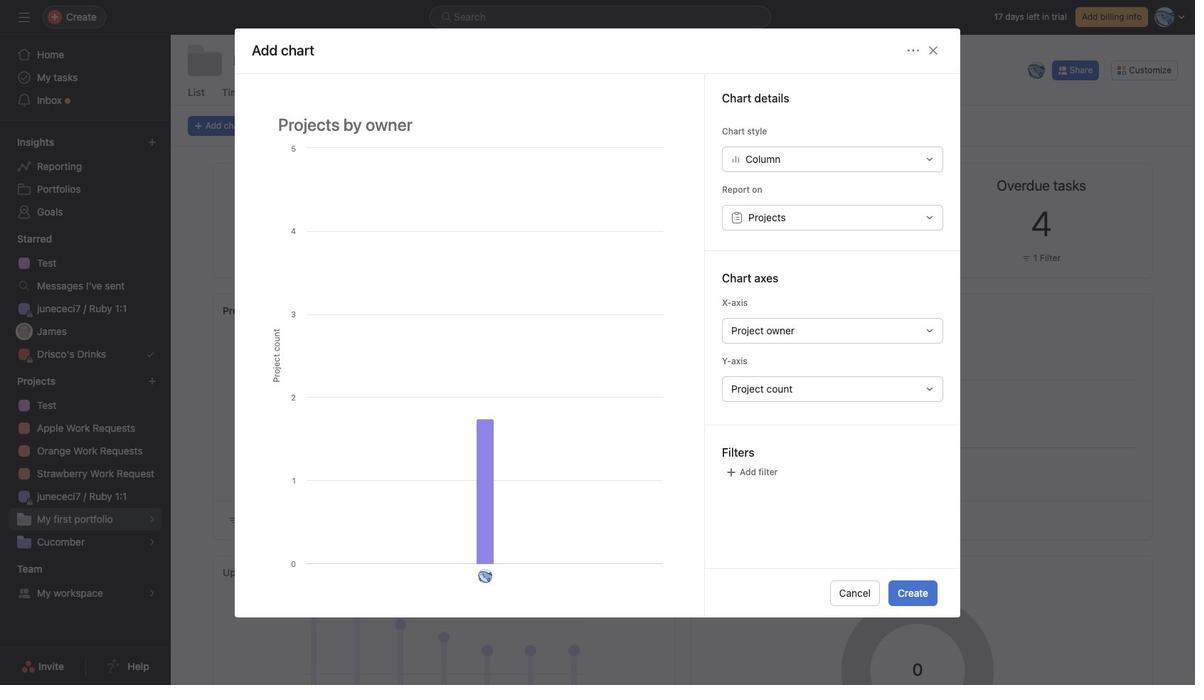 Task type: vqa. For each thing, say whether or not it's contained in the screenshot.
Projects element at left bottom
yes



Task type: describe. For each thing, give the bounding box(es) containing it.
more actions image
[[908, 45, 919, 56]]

insights element
[[0, 129, 171, 226]]

close image
[[928, 45, 939, 56]]



Task type: locate. For each thing, give the bounding box(es) containing it.
list box
[[430, 6, 771, 28]]

projects element
[[0, 369, 171, 556]]

teams element
[[0, 556, 171, 608]]

starred element
[[0, 226, 171, 369]]

global element
[[0, 35, 171, 120]]

hide sidebar image
[[18, 11, 30, 23]]

Projects by owner text field
[[269, 108, 670, 141]]



